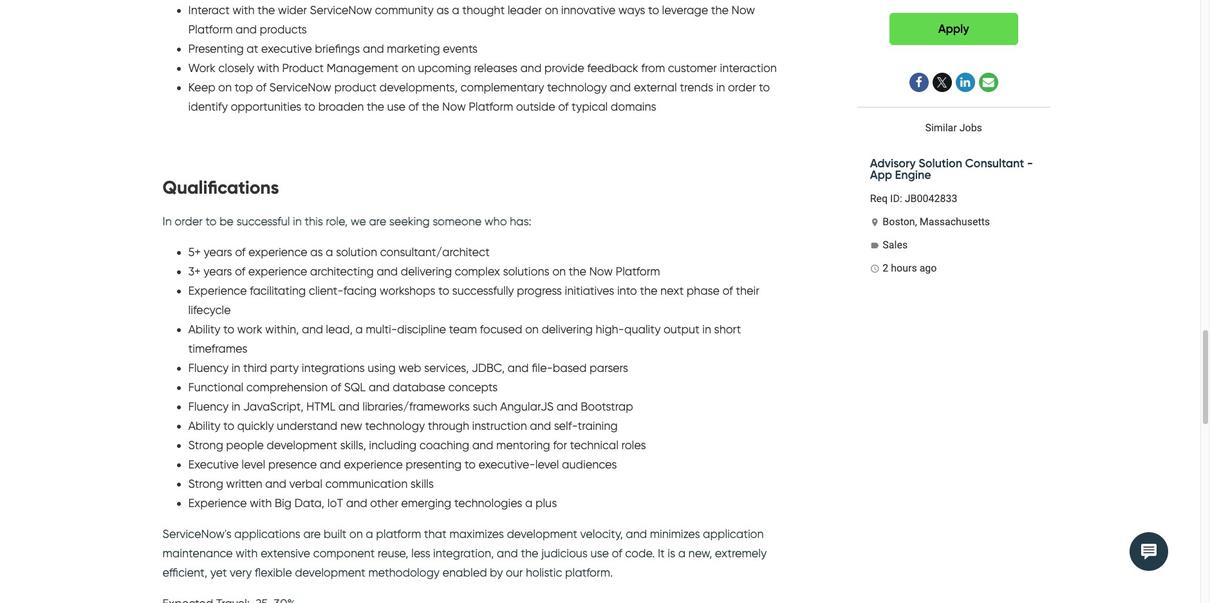 Task type: describe. For each thing, give the bounding box(es) containing it.
customer
[[668, 61, 717, 75]]

share on linkedin image
[[956, 73, 975, 92]]

3+
[[188, 265, 201, 278]]

enabled
[[443, 566, 487, 579]]

use inside interact with the wider servicenow community as a thought leader on innovative ways to leverage the now platform and products presenting at executive briefings and marketing events work closely with product management on upcoming releases and provide feedback from customer interaction keep on top of servicenow product developments, complementary technology and external trends in order to identify opportunities to broaden the use of the now platform outside of typical domains
[[387, 100, 406, 113]]

the right leverage
[[711, 3, 729, 17]]

file-
[[532, 361, 553, 375]]

-
[[1028, 157, 1034, 171]]

share on facebook image
[[910, 73, 929, 92]]

presence
[[268, 458, 317, 471]]

discipline
[[397, 323, 446, 336]]

focused
[[480, 323, 523, 336]]

2 years from the top
[[204, 265, 232, 278]]

apply
[[939, 22, 970, 36]]

client-
[[309, 284, 344, 297]]

as inside interact with the wider servicenow community as a thought leader on innovative ways to leverage the now platform and products presenting at executive briefings and marketing events work closely with product management on upcoming releases and provide feedback from customer interaction keep on top of servicenow product developments, complementary technology and external trends in order to identify opportunities to broaden the use of the now platform outside of typical domains
[[437, 3, 449, 17]]

through
[[428, 419, 469, 433]]

servicenow's
[[163, 527, 232, 541]]

the up initiatives
[[569, 265, 587, 278]]

holistic platform.
[[526, 566, 613, 579]]

0 horizontal spatial now
[[442, 100, 466, 113]]

no color image for boston, massachusetts
[[870, 218, 880, 227]]

high-
[[596, 323, 625, 336]]

product
[[335, 80, 377, 94]]

1 level from the left
[[242, 458, 265, 471]]

of left typical
[[558, 100, 569, 113]]

in order to be successful in this role, we are seeking someone who has:
[[163, 214, 532, 228]]

id:
[[891, 193, 903, 205]]

html
[[307, 400, 336, 413]]

1 fluency from the top
[[188, 361, 229, 375]]

consultant/architect
[[380, 245, 490, 259]]

share link via email image
[[979, 73, 999, 92]]

label
[[870, 241, 880, 250]]

the inside servicenow's applications are built on a platform that maximizes development velocity, and minimizes application maintenance with extensive component reuse, less integration, and the judicious use of code. it is a new, extremely efficient, yet very flexible development methodology enabled by our holistic platform.
[[521, 547, 539, 560]]

and left provide
[[521, 61, 542, 75]]

parsers
[[590, 361, 629, 375]]

a right lead,
[[356, 323, 363, 336]]

phase
[[687, 284, 720, 297]]

thought
[[463, 3, 505, 17]]

2 fluency from the top
[[188, 400, 229, 413]]

advisory solution consultant - app engine
[[870, 157, 1034, 183]]

maximizes
[[450, 527, 504, 541]]

a right "is" at right
[[679, 547, 686, 560]]

wider
[[278, 3, 307, 17]]

opportunities
[[231, 100, 302, 113]]

and down using
[[369, 380, 390, 394]]

seeking
[[389, 214, 430, 228]]

technology inside interact with the wider servicenow community as a thought leader on innovative ways to leverage the now platform and products presenting at executive briefings and marketing events work closely with product management on upcoming releases and provide feedback from customer interaction keep on top of servicenow product developments, complementary technology and external trends in order to identify opportunities to broaden the use of the now platform outside of typical domains
[[547, 80, 607, 94]]

instruction
[[472, 419, 527, 433]]

reuse,
[[378, 547, 409, 560]]

less
[[411, 547, 431, 560]]

and up workshops
[[377, 265, 398, 278]]

2 vertical spatial experience
[[344, 458, 403, 471]]

outside
[[516, 100, 556, 113]]

and up our
[[497, 547, 518, 560]]

to down coaching at the bottom left of page
[[465, 458, 476, 471]]

solution
[[919, 157, 963, 171]]

in inside interact with the wider servicenow community as a thought leader on innovative ways to leverage the now platform and products presenting at executive briefings and marketing events work closely with product management on upcoming releases and provide feedback from customer interaction keep on top of servicenow product developments, complementary technology and external trends in order to identify opportunities to broaden the use of the now platform outside of typical domains
[[717, 80, 725, 94]]

new,
[[689, 547, 712, 560]]

skills,
[[340, 438, 366, 452]]

written
[[226, 477, 262, 491]]

2 level from the left
[[536, 458, 559, 471]]

order inside interact with the wider servicenow community as a thought leader on innovative ways to leverage the now platform and products presenting at executive briefings and marketing events work closely with product management on upcoming releases and provide feedback from customer interaction keep on top of servicenow product developments, complementary technology and external trends in order to identify opportunities to broaden the use of the now platform outside of typical domains
[[728, 80, 756, 94]]

app
[[870, 168, 893, 183]]

on right leader
[[545, 3, 559, 17]]

executive
[[261, 42, 312, 55]]

to right workshops
[[439, 284, 450, 297]]

1 years from the top
[[204, 245, 232, 259]]

flexible
[[255, 566, 292, 579]]

no color image
[[870, 241, 880, 250]]

2 strong from the top
[[188, 477, 223, 491]]

facilitating
[[250, 284, 306, 297]]

people
[[226, 438, 264, 452]]

from
[[642, 61, 665, 75]]

other
[[370, 496, 398, 510]]

0 vertical spatial experience
[[249, 245, 308, 259]]

self-
[[554, 419, 578, 433]]

data,
[[295, 496, 325, 510]]

presenting
[[406, 458, 462, 471]]

concepts
[[448, 380, 498, 394]]

a left platform
[[366, 527, 373, 541]]

to left work
[[223, 323, 234, 336]]

of right top
[[256, 80, 267, 94]]

this
[[305, 214, 323, 228]]

services,
[[424, 361, 469, 375]]

leader
[[508, 3, 542, 17]]

with inside servicenow's applications are built on a platform that maximizes development velocity, and minimizes application maintenance with extensive component reuse, less integration, and the judicious use of code. it is a new, extremely efficient, yet very flexible development methodology enabled by our holistic platform.
[[236, 547, 258, 560]]

solutions
[[503, 265, 550, 278]]

1 vertical spatial platform
[[469, 100, 513, 113]]

sql
[[344, 380, 366, 394]]

in left third
[[232, 361, 240, 375]]

on down marketing
[[402, 61, 415, 75]]

our
[[506, 566, 523, 579]]

timeframes
[[188, 342, 248, 355]]

and down the instruction
[[472, 438, 494, 452]]

massachusetts
[[920, 216, 991, 228]]

and right iot
[[346, 496, 367, 510]]

on inside servicenow's applications are built on a platform that maximizes development velocity, and minimizes application maintenance with extensive component reuse, less integration, and the judicious use of code. it is a new, extremely efficient, yet very flexible development methodology enabled by our holistic platform.
[[350, 527, 363, 541]]

new
[[340, 419, 362, 433]]

their
[[736, 284, 760, 297]]

developments,
[[380, 80, 458, 94]]

to up people
[[223, 419, 234, 433]]

extensive
[[261, 547, 310, 560]]

upcoming
[[418, 61, 471, 75]]

with down at
[[257, 61, 279, 75]]

req
[[870, 193, 888, 205]]

angularjs
[[500, 400, 554, 413]]

0 horizontal spatial order
[[175, 214, 203, 228]]

to down interaction
[[759, 80, 770, 94]]

to left be
[[206, 214, 217, 228]]

engine
[[896, 168, 932, 183]]

understand
[[277, 419, 338, 433]]

req id: jb0042833
[[870, 193, 958, 205]]

efficient,
[[163, 566, 207, 579]]

in left short at the right
[[703, 323, 712, 336]]

2 ability from the top
[[188, 419, 221, 433]]

of right 3+
[[235, 265, 246, 278]]

iot
[[327, 496, 343, 510]]

releases
[[474, 61, 518, 75]]

quickly
[[237, 419, 274, 433]]

2
[[883, 262, 889, 275]]

executive-
[[479, 458, 536, 471]]

are inside servicenow's applications are built on a platform that maximizes development velocity, and minimizes application maintenance with extensive component reuse, less integration, and the judicious use of code. it is a new, extremely efficient, yet very flexible development methodology enabled by our holistic platform.
[[303, 527, 321, 541]]

executive
[[188, 458, 239, 471]]

on right focused
[[525, 323, 539, 336]]

multi-
[[366, 323, 397, 336]]

very
[[230, 566, 252, 579]]

as inside the 5+ years of experience as a solution consultant/architect 3+ years of experience architecting and delivering complex solutions on the now platform experience facilitating client-facing workshops to successfully progress initiatives into the next phase of their lifecycle ability to work within, and lead, a multi-discipline team focused on delivering high-quality output in short timeframes fluency in third party integrations using web services, jdbc, and file-based parsers functional comprehension of sql and database concepts fluency in javascript, html and libraries/frameworks such angularjs and bootstrap ability to quickly understand new technology through instruction and self-training strong people development skills, including coaching and mentoring for technical roles executive level presence and experience presenting to executive-level audiences strong written and verbal communication skills experience with big data, iot and other emerging technologies a plus
[[310, 245, 323, 259]]

interact with the wider servicenow community as a thought leader on innovative ways to leverage the now platform and products presenting at executive briefings and marketing events work closely with product management on upcoming releases and provide feedback from customer interaction keep on top of servicenow product developments, complementary technology and external trends in order to identify opportunities to broaden the use of the now platform outside of typical domains
[[188, 3, 777, 113]]

interaction
[[720, 61, 777, 75]]



Task type: locate. For each thing, give the bounding box(es) containing it.
2 horizontal spatial platform
[[616, 265, 660, 278]]

0 vertical spatial technology
[[547, 80, 607, 94]]

based
[[553, 361, 587, 375]]

roles
[[622, 438, 646, 452]]

0 vertical spatial delivering
[[401, 265, 452, 278]]

1 vertical spatial as
[[310, 245, 323, 259]]

no color image containing access_time
[[870, 264, 880, 274]]

third
[[243, 361, 267, 375]]

years right 3+
[[204, 265, 232, 278]]

and up self-
[[557, 400, 578, 413]]

0 horizontal spatial level
[[242, 458, 265, 471]]

yet
[[210, 566, 227, 579]]

products
[[260, 22, 307, 36]]

minimizes application
[[650, 527, 764, 541]]

on left top
[[218, 80, 232, 94]]

including
[[369, 438, 417, 452]]

and down the skills,
[[320, 458, 341, 471]]

ability down lifecycle
[[188, 323, 221, 336]]

ago
[[920, 262, 937, 275]]

a inside interact with the wider servicenow community as a thought leader on innovative ways to leverage the now platform and products presenting at executive briefings and marketing events work closely with product management on upcoming releases and provide feedback from customer interaction keep on top of servicenow product developments, complementary technology and external trends in order to identify opportunities to broaden the use of the now platform outside of typical domains
[[452, 3, 460, 17]]

0 vertical spatial use
[[387, 100, 406, 113]]

1 horizontal spatial delivering
[[542, 323, 593, 336]]

database
[[393, 380, 446, 394]]

now up initiatives
[[589, 265, 613, 278]]

workshops
[[380, 284, 436, 297]]

1 vertical spatial delivering
[[542, 323, 593, 336]]

a left plus
[[526, 496, 533, 510]]

functional
[[188, 380, 244, 394]]

successful
[[237, 214, 290, 228]]

and up big
[[265, 477, 287, 491]]

integrations
[[302, 361, 365, 375]]

servicenow up briefings
[[310, 3, 372, 17]]

1 vertical spatial development
[[507, 527, 578, 541]]

platform down the complementary in the top of the page
[[469, 100, 513, 113]]

with left big
[[250, 496, 272, 510]]

years right 5+
[[204, 245, 232, 259]]

of
[[256, 80, 267, 94], [409, 100, 419, 113], [558, 100, 569, 113], [235, 245, 246, 259], [235, 265, 246, 278], [723, 284, 733, 297], [331, 380, 341, 394]]

1 no color image from the top
[[870, 218, 880, 227]]

and left lead,
[[302, 323, 323, 336]]

label sales
[[870, 239, 908, 251]]

built
[[324, 527, 347, 541]]

for
[[553, 438, 567, 452]]

bootstrap
[[581, 400, 634, 413]]

as right the "community"
[[437, 3, 449, 17]]

order
[[728, 80, 756, 94], [175, 214, 203, 228]]

on right built
[[350, 527, 363, 541]]

with right interact
[[233, 3, 255, 17]]

with inside the 5+ years of experience as a solution consultant/architect 3+ years of experience architecting and delivering complex solutions on the now platform experience facilitating client-facing workshops to successfully progress initiatives into the next phase of their lifecycle ability to work within, and lead, a multi-discipline team focused on delivering high-quality output in short timeframes fluency in third party integrations using web services, jdbc, and file-based parsers functional comprehension of sql and database concepts fluency in javascript, html and libraries/frameworks such angularjs and bootstrap ability to quickly understand new technology through instruction and self-training strong people development skills, including coaching and mentoring for technical roles executive level presence and experience presenting to executive-level audiences strong written and verbal communication skills experience with big data, iot and other emerging technologies a plus
[[250, 496, 272, 510]]

1 horizontal spatial now
[[589, 265, 613, 278]]

role,
[[326, 214, 348, 228]]

ability up executive
[[188, 419, 221, 433]]

0 vertical spatial now
[[732, 3, 756, 17]]

1 horizontal spatial level
[[536, 458, 559, 471]]

experience up communication
[[344, 458, 403, 471]]

delivering up based
[[542, 323, 593, 336]]

0 vertical spatial development
[[267, 438, 337, 452]]

0 vertical spatial order
[[728, 80, 756, 94]]

0 vertical spatial servicenow
[[310, 3, 372, 17]]

the up our
[[521, 547, 539, 560]]

order right in
[[175, 214, 203, 228]]

use
[[387, 100, 406, 113], [591, 547, 609, 560]]

no color image up no color image
[[870, 218, 880, 227]]

0 horizontal spatial delivering
[[401, 265, 452, 278]]

1 vertical spatial order
[[175, 214, 203, 228]]

emerging
[[401, 496, 452, 510]]

to right ways
[[648, 3, 660, 17]]

1 horizontal spatial order
[[728, 80, 756, 94]]

technology
[[547, 80, 607, 94], [365, 419, 425, 433]]

hours
[[891, 262, 917, 275]]

qualifications
[[163, 177, 279, 198]]

no color image left 2
[[870, 264, 880, 274]]

1 vertical spatial technology
[[365, 419, 425, 433]]

experience up facilitating at the top
[[248, 265, 307, 278]]

0 vertical spatial platform
[[188, 22, 233, 36]]

0 horizontal spatial are
[[303, 527, 321, 541]]

ways
[[619, 3, 646, 17]]

servicenow
[[310, 3, 372, 17], [269, 80, 332, 94]]

team
[[449, 323, 477, 336]]

to left broaden
[[304, 100, 315, 113]]

use down velocity,
[[591, 547, 609, 560]]

briefings
[[315, 42, 360, 55]]

web
[[399, 361, 422, 375]]

1 vertical spatial are
[[303, 527, 321, 541]]

1 horizontal spatial platform
[[469, 100, 513, 113]]

no color image containing location_on
[[870, 218, 880, 227]]

experience
[[249, 245, 308, 259], [248, 265, 307, 278], [344, 458, 403, 471]]

as down 'this'
[[310, 245, 323, 259]]

are right we
[[369, 214, 387, 228]]

provide
[[545, 61, 585, 75]]

1 experience from the top
[[188, 284, 247, 297]]

feedback
[[587, 61, 639, 75]]

0 vertical spatial experience
[[188, 284, 247, 297]]

of down developments,
[[409, 100, 419, 113]]

on up "progress"
[[553, 265, 566, 278]]

strong up executive
[[188, 438, 223, 452]]

2 experience from the top
[[188, 496, 247, 510]]

1 vertical spatial servicenow
[[269, 80, 332, 94]]

training
[[578, 419, 618, 433]]

big
[[275, 496, 292, 510]]

and up management
[[363, 42, 384, 55]]

of left sql
[[331, 380, 341, 394]]

strong down executive
[[188, 477, 223, 491]]

share on twitter image
[[938, 77, 947, 87]]

use inside servicenow's applications are built on a platform that maximizes development velocity, and minimizes application maintenance with extensive component reuse, less integration, and the judicious use of code. it is a new, extremely efficient, yet very flexible development methodology enabled by our holistic platform.
[[591, 547, 609, 560]]

the
[[258, 3, 275, 17], [711, 3, 729, 17], [367, 100, 385, 113], [422, 100, 440, 113], [569, 265, 587, 278], [640, 284, 658, 297], [521, 547, 539, 560]]

now inside the 5+ years of experience as a solution consultant/architect 3+ years of experience architecting and delivering complex solutions on the now platform experience facilitating client-facing workshops to successfully progress initiatives into the next phase of their lifecycle ability to work within, and lead, a multi-discipline team focused on delivering high-quality output in short timeframes fluency in third party integrations using web services, jdbc, and file-based parsers functional comprehension of sql and database concepts fluency in javascript, html and libraries/frameworks such angularjs and bootstrap ability to quickly understand new technology through instruction and self-training strong people development skills, including coaching and mentoring for technical roles executive level presence and experience presenting to executive-level audiences strong written and verbal communication skills experience with big data, iot and other emerging technologies a plus
[[589, 265, 613, 278]]

0 vertical spatial strong
[[188, 438, 223, 452]]

platform inside the 5+ years of experience as a solution consultant/architect 3+ years of experience architecting and delivering complex solutions on the now platform experience facilitating client-facing workshops to successfully progress initiatives into the next phase of their lifecycle ability to work within, and lead, a multi-discipline team focused on delivering high-quality output in short timeframes fluency in third party integrations using web services, jdbc, and file-based parsers functional comprehension of sql and database concepts fluency in javascript, html and libraries/frameworks such angularjs and bootstrap ability to quickly understand new technology through instruction and self-training strong people development skills, including coaching and mentoring for technical roles executive level presence and experience presenting to executive-level audiences strong written and verbal communication skills experience with big data, iot and other emerging technologies a plus
[[616, 265, 660, 278]]

5+
[[188, 245, 201, 259]]

of down successful
[[235, 245, 246, 259]]

plus
[[536, 496, 557, 510]]

complex
[[455, 265, 500, 278]]

experience down successful
[[249, 245, 308, 259]]

experience down written
[[188, 496, 247, 510]]

external
[[634, 80, 677, 94]]

are
[[369, 214, 387, 228], [303, 527, 321, 541]]

technical
[[570, 438, 619, 452]]

development down understand
[[267, 438, 337, 452]]

and up of code.
[[626, 527, 647, 541]]

audiences
[[562, 458, 617, 471]]

level down people
[[242, 458, 265, 471]]

with up very
[[236, 547, 258, 560]]

facing
[[344, 284, 377, 297]]

0 vertical spatial no color image
[[870, 218, 880, 227]]

2 no color image from the top
[[870, 264, 880, 274]]

in right trends
[[717, 80, 725, 94]]

0 vertical spatial as
[[437, 3, 449, 17]]

the down developments,
[[422, 100, 440, 113]]

it
[[658, 547, 665, 560]]

access_time 2 hours ago
[[870, 262, 937, 275]]

order down interaction
[[728, 80, 756, 94]]

in left 'this'
[[293, 214, 302, 228]]

development down component
[[295, 566, 366, 579]]

the right into
[[640, 284, 658, 297]]

0 horizontal spatial as
[[310, 245, 323, 259]]

1 vertical spatial years
[[204, 265, 232, 278]]

methodology
[[369, 566, 440, 579]]

1 ability from the top
[[188, 323, 221, 336]]

a left thought
[[452, 3, 460, 17]]

messanger- launcher image
[[1142, 544, 1157, 560]]

0 vertical spatial are
[[369, 214, 387, 228]]

1 vertical spatial experience
[[188, 496, 247, 510]]

and down feedback
[[610, 80, 631, 94]]

2 horizontal spatial now
[[732, 3, 756, 17]]

1 vertical spatial experience
[[248, 265, 307, 278]]

within,
[[265, 323, 299, 336]]

and up new
[[339, 400, 360, 413]]

judicious
[[542, 547, 588, 560]]

in up quickly
[[232, 400, 240, 413]]

2 vertical spatial platform
[[616, 265, 660, 278]]

has:
[[510, 214, 532, 228]]

location_on boston, massachusetts
[[870, 216, 991, 228]]

5+ years of experience as a solution consultant/architect 3+ years of experience architecting and delivering complex solutions on the now platform experience facilitating client-facing workshops to successfully progress initiatives into the next phase of their lifecycle ability to work within, and lead, a multi-discipline team focused on delivering high-quality output in short timeframes fluency in third party integrations using web services, jdbc, and file-based parsers functional comprehension of sql and database concepts fluency in javascript, html and libraries/frameworks such angularjs and bootstrap ability to quickly understand new technology through instruction and self-training strong people development skills, including coaching and mentoring for technical roles executive level presence and experience presenting to executive-level audiences strong written and verbal communication skills experience with big data, iot and other emerging technologies a plus
[[188, 245, 760, 510]]

technology up including
[[365, 419, 425, 433]]

advisory solution consultant - app engine link
[[864, 152, 1044, 188]]

of left their
[[723, 284, 733, 297]]

1 horizontal spatial are
[[369, 214, 387, 228]]

1 strong from the top
[[188, 438, 223, 452]]

2 vertical spatial now
[[589, 265, 613, 278]]

and down angularjs at the left of page
[[530, 419, 551, 433]]

libraries/frameworks
[[363, 400, 470, 413]]

and up at
[[236, 22, 257, 36]]

1 vertical spatial now
[[442, 100, 466, 113]]

using
[[368, 361, 396, 375]]

2 vertical spatial development
[[295, 566, 366, 579]]

platform up into
[[616, 265, 660, 278]]

1 vertical spatial ability
[[188, 419, 221, 433]]

boston,
[[883, 216, 918, 228]]

development inside the 5+ years of experience as a solution consultant/architect 3+ years of experience architecting and delivering complex solutions on the now platform experience facilitating client-facing workshops to successfully progress initiatives into the next phase of their lifecycle ability to work within, and lead, a multi-discipline team focused on delivering high-quality output in short timeframes fluency in third party integrations using web services, jdbc, and file-based parsers functional comprehension of sql and database concepts fluency in javascript, html and libraries/frameworks such angularjs and bootstrap ability to quickly understand new technology through instruction and self-training strong people development skills, including coaching and mentoring for technical roles executive level presence and experience presenting to executive-level audiences strong written and verbal communication skills experience with big data, iot and other emerging technologies a plus
[[267, 438, 337, 452]]

technology down provide
[[547, 80, 607, 94]]

javascript,
[[243, 400, 304, 413]]

in
[[163, 214, 172, 228]]

verbal
[[289, 477, 323, 491]]

domains
[[611, 100, 657, 113]]

and left file-
[[508, 361, 529, 375]]

the up products
[[258, 3, 275, 17]]

component
[[313, 547, 375, 560]]

extremely
[[715, 547, 767, 560]]

0 horizontal spatial use
[[387, 100, 406, 113]]

no color image for 2 hours ago
[[870, 264, 880, 274]]

years
[[204, 245, 232, 259], [204, 265, 232, 278]]

0 vertical spatial ability
[[188, 323, 221, 336]]

0 vertical spatial fluency
[[188, 361, 229, 375]]

sales
[[883, 239, 908, 251]]

servicenow down product
[[269, 80, 332, 94]]

1 horizontal spatial technology
[[547, 80, 607, 94]]

1 vertical spatial use
[[591, 547, 609, 560]]

experience up lifecycle
[[188, 284, 247, 297]]

location_on
[[870, 218, 880, 227]]

1 vertical spatial no color image
[[870, 264, 880, 274]]

no color image
[[870, 218, 880, 227], [870, 264, 880, 274]]

1 vertical spatial strong
[[188, 477, 223, 491]]

0 horizontal spatial technology
[[365, 419, 425, 433]]

delivering down consultant/architect
[[401, 265, 452, 278]]

use down developments,
[[387, 100, 406, 113]]

we
[[351, 214, 366, 228]]

platform
[[376, 527, 421, 541]]

0 horizontal spatial platform
[[188, 22, 233, 36]]

fluency down functional in the left bottom of the page
[[188, 400, 229, 413]]

1 horizontal spatial as
[[437, 3, 449, 17]]

now up interaction
[[732, 3, 756, 17]]

development up "judicious"
[[507, 527, 578, 541]]

1 horizontal spatial use
[[591, 547, 609, 560]]

level down the for
[[536, 458, 559, 471]]

experience
[[188, 284, 247, 297], [188, 496, 247, 510]]

next
[[661, 284, 684, 297]]

1 vertical spatial fluency
[[188, 400, 229, 413]]

fluency up functional in the left bottom of the page
[[188, 361, 229, 375]]

platform down interact
[[188, 22, 233, 36]]

complementary
[[461, 80, 545, 94]]

are left built
[[303, 527, 321, 541]]

the down 'product'
[[367, 100, 385, 113]]

solution
[[336, 245, 377, 259]]

now down upcoming
[[442, 100, 466, 113]]

0 vertical spatial years
[[204, 245, 232, 259]]

a up architecting
[[326, 245, 333, 259]]

that
[[424, 527, 447, 541]]

technology inside the 5+ years of experience as a solution consultant/architect 3+ years of experience architecting and delivering complex solutions on the now platform experience facilitating client-facing workshops to successfully progress initiatives into the next phase of their lifecycle ability to work within, and lead, a multi-discipline team focused on delivering high-quality output in short timeframes fluency in third party integrations using web services, jdbc, and file-based parsers functional comprehension of sql and database concepts fluency in javascript, html and libraries/frameworks such angularjs and bootstrap ability to quickly understand new technology through instruction and self-training strong people development skills, including coaching and mentoring for technical roles executive level presence and experience presenting to executive-level audiences strong written and verbal communication skills experience with big data, iot and other emerging technologies a plus
[[365, 419, 425, 433]]

now
[[732, 3, 756, 17], [442, 100, 466, 113], [589, 265, 613, 278]]

ability
[[188, 323, 221, 336], [188, 419, 221, 433]]

jobs
[[960, 122, 983, 134]]



Task type: vqa. For each thing, say whether or not it's contained in the screenshot.
4th Expand description GROUP from the bottom of the page
no



